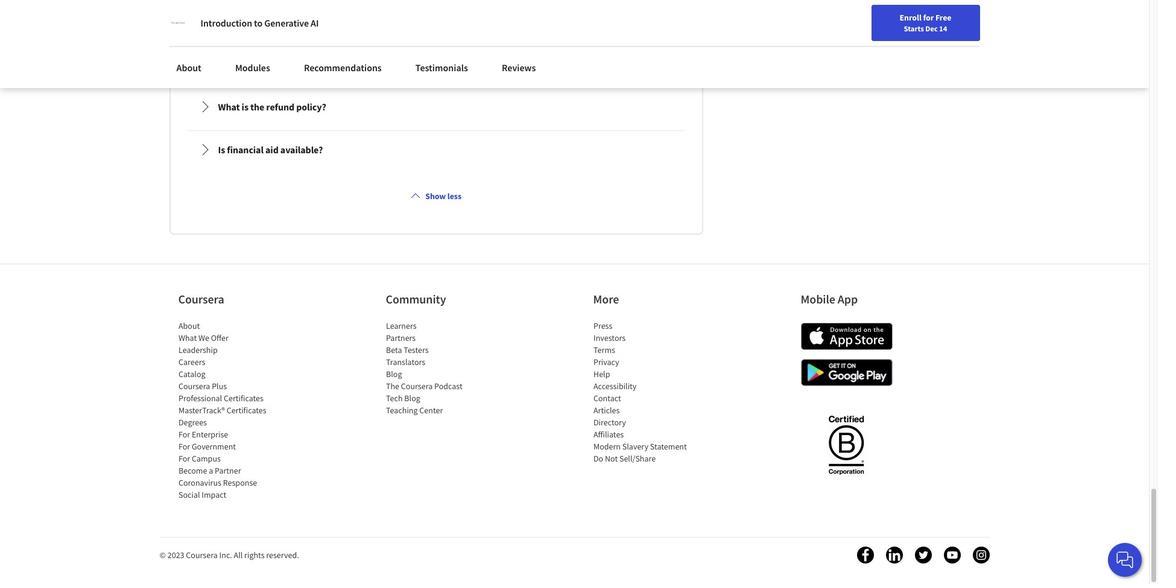 Task type: locate. For each thing, give the bounding box(es) containing it.
catalog
[[178, 369, 205, 380]]

about
[[177, 62, 202, 74], [178, 321, 200, 332]]

reviews
[[502, 62, 536, 74]]

mobile app
[[801, 292, 858, 307]]

coursera
[[178, 292, 224, 307], [178, 381, 210, 392], [401, 381, 433, 392], [186, 550, 218, 561]]

certificates
[[224, 393, 263, 404], [226, 405, 266, 416]]

for down degrees link on the bottom left of the page
[[178, 429, 190, 440]]

investors
[[594, 333, 626, 344]]

coursera inside about what we offer leadership careers catalog coursera plus professional certificates mastertrack® certificates degrees for enterprise for government for campus become a partner coronavirus response social impact
[[178, 381, 210, 392]]

visit the learner help center link
[[739, 40, 854, 52]]

find
[[815, 14, 830, 25]]

certificates down professional certificates link
[[226, 405, 266, 416]]

for
[[178, 429, 190, 440], [178, 441, 190, 452], [178, 454, 190, 464]]

the right "visit"
[[759, 40, 773, 52]]

articles link
[[594, 405, 620, 416]]

leadership link
[[178, 345, 217, 356]]

rights
[[245, 550, 265, 561]]

for up become
[[178, 454, 190, 464]]

modules link
[[228, 54, 278, 81]]

what up leadership
[[178, 333, 197, 344]]

about link down google cloud image
[[169, 54, 209, 81]]

0 vertical spatial about link
[[169, 54, 209, 81]]

logo of certified b corporation image
[[822, 409, 872, 481]]

about down google cloud image
[[177, 62, 202, 74]]

what inside about what we offer leadership careers catalog coursera plus professional certificates mastertrack® certificates degrees for enterprise for government for campus become a partner coronavirus response social impact
[[178, 333, 197, 344]]

social impact link
[[178, 490, 226, 501]]

introduction
[[201, 17, 252, 29]]

coursera twitter image
[[915, 547, 932, 564]]

press
[[594, 321, 613, 332]]

recommendations
[[304, 62, 382, 74]]

contact link
[[594, 393, 621, 404]]

modern slavery statement link
[[594, 441, 687, 452]]

©
[[160, 550, 166, 561]]

visit
[[739, 40, 757, 52]]

about what we offer leadership careers catalog coursera plus professional certificates mastertrack® certificates degrees for enterprise for government for campus become a partner coronavirus response social impact
[[178, 321, 266, 501]]

is
[[218, 144, 225, 156]]

articles
[[594, 405, 620, 416]]

coursera inside learners partners beta testers translators blog the coursera podcast tech blog teaching center
[[401, 381, 433, 392]]

what is the refund policy?
[[218, 101, 326, 113]]

1 horizontal spatial the
[[759, 40, 773, 52]]

for campus link
[[178, 454, 221, 464]]

14
[[940, 24, 948, 33]]

1 horizontal spatial blog
[[404, 393, 420, 404]]

list for more
[[594, 320, 696, 465]]

coursera youtube image
[[944, 547, 961, 564]]

None search field
[[172, 8, 462, 32]]

find your new career
[[815, 14, 891, 25]]

about for about what we offer leadership careers catalog coursera plus professional certificates mastertrack® certificates degrees for enterprise for government for campus become a partner coronavirus response social impact
[[178, 321, 200, 332]]

1 vertical spatial what
[[178, 333, 197, 344]]

enroll
[[900, 12, 922, 23]]

for up the for campus link
[[178, 441, 190, 452]]

the right is
[[251, 101, 265, 113]]

do not sell/share link
[[594, 454, 656, 464]]

0 vertical spatial what
[[218, 101, 240, 113]]

coursera down catalog on the bottom
[[178, 381, 210, 392]]

0 vertical spatial for
[[178, 429, 190, 440]]

english
[[918, 14, 948, 26]]

available?
[[281, 144, 323, 156]]

career
[[867, 14, 891, 25]]

get it on google play image
[[801, 359, 893, 387]]

about inside about what we offer leadership careers catalog coursera plus professional certificates mastertrack® certificates degrees for enterprise for government for campus become a partner coronavirus response social impact
[[178, 321, 200, 332]]

introduction to generative ai
[[201, 17, 319, 29]]

is financial aid available?
[[218, 144, 323, 156]]

coursera up tech blog link
[[401, 381, 433, 392]]

app
[[838, 292, 858, 307]]

about link up what we offer link
[[178, 321, 200, 332]]

partners link
[[386, 333, 416, 344]]

0 horizontal spatial what
[[178, 333, 197, 344]]

list for community
[[386, 320, 489, 417]]

teaching center link
[[386, 405, 443, 416]]

leadership
[[178, 345, 217, 356]]

beta
[[386, 345, 402, 356]]

blog up the
[[386, 369, 402, 380]]

2 vertical spatial for
[[178, 454, 190, 464]]

modern
[[594, 441, 621, 452]]

about up what we offer link
[[178, 321, 200, 332]]

help
[[594, 369, 610, 380]]

tech blog link
[[386, 393, 420, 404]]

what is the refund policy? button
[[189, 90, 684, 124]]

a
[[209, 466, 213, 476]]

beta testers link
[[386, 345, 429, 356]]

chat with us image
[[1116, 550, 1135, 570]]

1 for from the top
[[178, 429, 190, 440]]

1 vertical spatial blog
[[404, 393, 420, 404]]

0 vertical spatial about
[[177, 62, 202, 74]]

certificates up mastertrack® certificates link
[[224, 393, 263, 404]]

blog up teaching center link
[[404, 393, 420, 404]]

center
[[419, 405, 443, 416]]

careers link
[[178, 357, 205, 368]]

translators link
[[386, 357, 425, 368]]

find your new career link
[[809, 12, 897, 27]]

1 vertical spatial about link
[[178, 321, 200, 332]]

1 vertical spatial the
[[251, 101, 265, 113]]

testimonials
[[416, 62, 468, 74]]

0 vertical spatial certificates
[[224, 393, 263, 404]]

reserved.
[[266, 550, 299, 561]]

list containing press
[[594, 320, 696, 465]]

terms
[[594, 345, 615, 356]]

center
[[828, 40, 854, 52]]

directory
[[594, 417, 626, 428]]

1 vertical spatial for
[[178, 441, 190, 452]]

list for coursera
[[178, 320, 281, 501]]

sell/share
[[620, 454, 656, 464]]

the inside dropdown button
[[251, 101, 265, 113]]

to
[[254, 17, 263, 29]]

response
[[223, 478, 257, 489]]

list containing what is the refund policy?
[[185, 0, 688, 171]]

affiliates
[[594, 429, 624, 440]]

dec
[[926, 24, 938, 33]]

social
[[178, 490, 200, 501]]

0 horizontal spatial blog
[[386, 369, 402, 380]]

0 vertical spatial the
[[759, 40, 773, 52]]

show less
[[426, 191, 462, 202]]

list
[[185, 0, 688, 171], [178, 320, 281, 501], [386, 320, 489, 417], [594, 320, 696, 465]]

become a partner link
[[178, 466, 241, 476]]

learners link
[[386, 321, 417, 332]]

privacy
[[594, 357, 619, 368]]

list containing learners
[[386, 320, 489, 417]]

learners partners beta testers translators blog the coursera podcast tech blog teaching center
[[386, 321, 462, 416]]

is financial aid available? button
[[189, 133, 684, 167]]

tech
[[386, 393, 403, 404]]

learner
[[775, 40, 805, 52]]

not
[[605, 454, 618, 464]]

the
[[759, 40, 773, 52], [251, 101, 265, 113]]

coursera left inc.
[[186, 550, 218, 561]]

what left is
[[218, 101, 240, 113]]

1 vertical spatial about
[[178, 321, 200, 332]]

list containing about
[[178, 320, 281, 501]]

0 horizontal spatial the
[[251, 101, 265, 113]]

all
[[234, 550, 243, 561]]

1 horizontal spatial what
[[218, 101, 240, 113]]

coronavirus response link
[[178, 478, 257, 489]]

ai
[[311, 17, 319, 29]]

is
[[242, 101, 249, 113]]

coursera linkedin image
[[886, 547, 903, 564]]

what inside dropdown button
[[218, 101, 240, 113]]



Task type: vqa. For each thing, say whether or not it's contained in the screenshot.
the bottom Due
no



Task type: describe. For each thing, give the bounding box(es) containing it.
enroll for free starts dec 14
[[900, 12, 952, 33]]

new
[[850, 14, 866, 25]]

3 for from the top
[[178, 454, 190, 464]]

© 2023 coursera inc. all rights reserved.
[[160, 550, 299, 561]]

download on the app store image
[[801, 323, 893, 350]]

your
[[832, 14, 848, 25]]

press link
[[594, 321, 613, 332]]

help
[[807, 40, 826, 52]]

testimonials link
[[409, 54, 476, 81]]

visit the learner help center
[[739, 40, 854, 52]]

about link for modules
[[169, 54, 209, 81]]

coursera instagram image
[[973, 547, 990, 564]]

community
[[386, 292, 446, 307]]

for government link
[[178, 441, 236, 452]]

accessibility link
[[594, 381, 637, 392]]

impact
[[201, 490, 226, 501]]

translators
[[386, 357, 425, 368]]

mastertrack®
[[178, 405, 225, 416]]

degrees
[[178, 417, 207, 428]]

learners
[[386, 321, 417, 332]]

about for about
[[177, 62, 202, 74]]

statement
[[650, 441, 687, 452]]

modules
[[235, 62, 270, 74]]

mobile
[[801, 292, 836, 307]]

degrees link
[[178, 417, 207, 428]]

become
[[178, 466, 207, 476]]

enterprise
[[192, 429, 228, 440]]

investors link
[[594, 333, 626, 344]]

professional certificates link
[[178, 393, 263, 404]]

contact
[[594, 393, 621, 404]]

inc.
[[219, 550, 232, 561]]

plus
[[212, 381, 227, 392]]

reviews link
[[495, 54, 544, 81]]

recommendations link
[[297, 54, 389, 81]]

catalog link
[[178, 369, 205, 380]]

slavery
[[622, 441, 649, 452]]

the
[[386, 381, 399, 392]]

more
[[594, 292, 620, 307]]

mastertrack® certificates link
[[178, 405, 266, 416]]

government
[[192, 441, 236, 452]]

partners
[[386, 333, 416, 344]]

about link for what we offer
[[178, 321, 200, 332]]

generative
[[265, 17, 309, 29]]

privacy link
[[594, 357, 619, 368]]

financial
[[227, 144, 264, 156]]

partner
[[215, 466, 241, 476]]

policy?
[[296, 101, 326, 113]]

coursera up what we offer link
[[178, 292, 224, 307]]

what we offer link
[[178, 333, 228, 344]]

show less button
[[406, 186, 467, 207]]

testers
[[404, 345, 429, 356]]

terms link
[[594, 345, 615, 356]]

offer
[[211, 333, 228, 344]]

podcast
[[434, 381, 462, 392]]

campus
[[192, 454, 221, 464]]

1 vertical spatial certificates
[[226, 405, 266, 416]]

show
[[426, 191, 446, 202]]

refund
[[266, 101, 295, 113]]

2 for from the top
[[178, 441, 190, 452]]

help link
[[594, 369, 610, 380]]

google cloud image
[[169, 14, 186, 31]]

0 vertical spatial blog
[[386, 369, 402, 380]]

less
[[448, 191, 462, 202]]

starts
[[905, 24, 925, 33]]

directory link
[[594, 417, 626, 428]]

coursera facebook image
[[857, 547, 874, 564]]

for enterprise link
[[178, 429, 228, 440]]

careers
[[178, 357, 205, 368]]

coursera plus link
[[178, 381, 227, 392]]

teaching
[[386, 405, 418, 416]]



